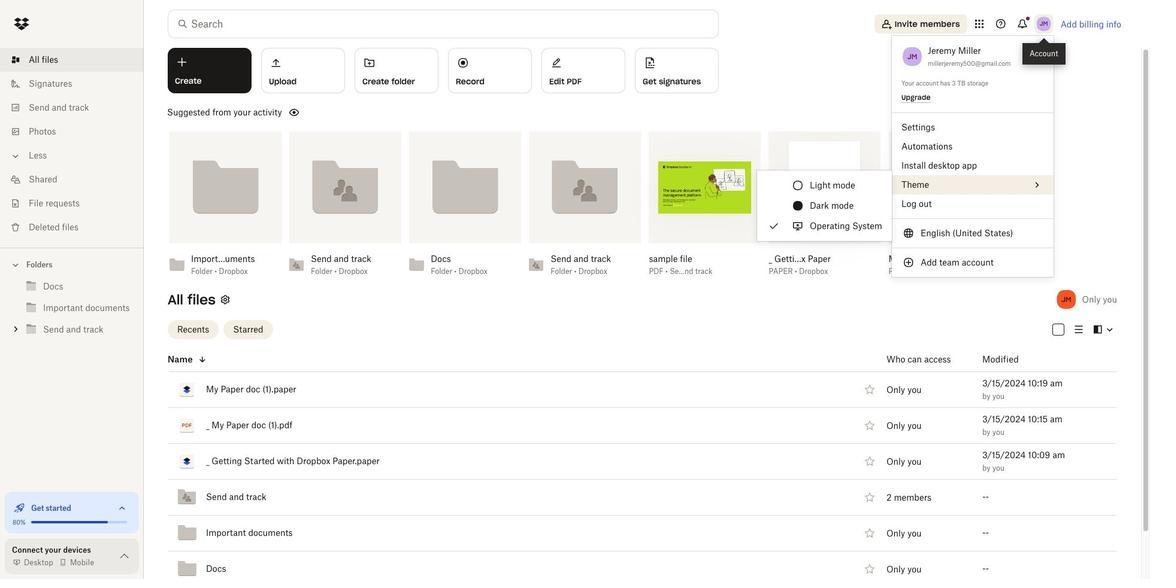 Task type: locate. For each thing, give the bounding box(es) containing it.
add to starred image for name _ my paper doc (1).pdf, modified 3/15/2024 10:15 am, element
[[863, 419, 877, 433]]

add to starred image inside name _ getting started with dropbox paper.paper, modified 3/15/2024 10:09 am, element
[[863, 455, 877, 469]]

0 vertical spatial menu item
[[892, 176, 1054, 195]]

add to starred image inside name docs, modified 3/15/2024 9:15 am, element
[[863, 562, 877, 577]]

menu item
[[892, 176, 1054, 195], [892, 224, 1054, 243]]

group
[[0, 274, 144, 350]]

name send and track, modified 3/15/2024 9:46 am, element
[[168, 480, 1117, 516]]

2 add to starred image from the top
[[863, 455, 877, 469]]

dropbox image
[[10, 12, 34, 36]]

add to starred image for the "name send and track, modified 3/15/2024 9:46 am," 'element'
[[863, 491, 877, 505]]

add to starred image inside name important documents, modified 4/2/2024 10:18 am, element
[[863, 527, 877, 541]]

choose a language: image
[[901, 226, 916, 241]]

add to starred image
[[863, 419, 877, 433], [863, 455, 877, 469], [863, 491, 877, 505], [863, 527, 877, 541], [863, 562, 877, 577]]

5 add to starred image from the top
[[863, 562, 877, 577]]

table
[[151, 348, 1117, 580]]

1 add to starred image from the top
[[863, 419, 877, 433]]

3 add to starred image from the top
[[863, 491, 877, 505]]

add to starred image inside the "name send and track, modified 3/15/2024 9:46 am," 'element'
[[863, 491, 877, 505]]

4 add to starred image from the top
[[863, 527, 877, 541]]

list
[[0, 41, 144, 248]]

add to starred image
[[863, 383, 877, 397]]

1 menu item from the top
[[892, 176, 1054, 195]]

list item
[[0, 48, 144, 72]]

add to starred image inside name _ my paper doc (1).pdf, modified 3/15/2024 10:15 am, element
[[863, 419, 877, 433]]

radio item
[[757, 216, 892, 237]]

add to starred image for name docs, modified 3/15/2024 9:15 am, element
[[863, 562, 877, 577]]

1 vertical spatial menu item
[[892, 224, 1054, 243]]



Task type: vqa. For each thing, say whether or not it's contained in the screenshot.
the left 'to'
no



Task type: describe. For each thing, give the bounding box(es) containing it.
2 menu item from the top
[[892, 224, 1054, 243]]

name docs, modified 3/15/2024 9:15 am, element
[[168, 552, 1117, 580]]

account menu image
[[1034, 14, 1053, 34]]

name important documents, modified 4/2/2024 10:18 am, element
[[168, 516, 1117, 552]]

less image
[[10, 150, 22, 162]]

add to starred image for name important documents, modified 4/2/2024 10:18 am, element
[[863, 527, 877, 541]]

name my paper doc (1).paper, modified 3/15/2024 10:19 am, element
[[168, 372, 1117, 408]]

name _ my paper doc (1).pdf, modified 3/15/2024 10:15 am, element
[[168, 408, 1117, 444]]

name _ getting started with dropbox paper.paper, modified 3/15/2024 10:09 am, element
[[168, 444, 1117, 480]]

add to starred image for name _ getting started with dropbox paper.paper, modified 3/15/2024 10:09 am, element
[[863, 455, 877, 469]]



